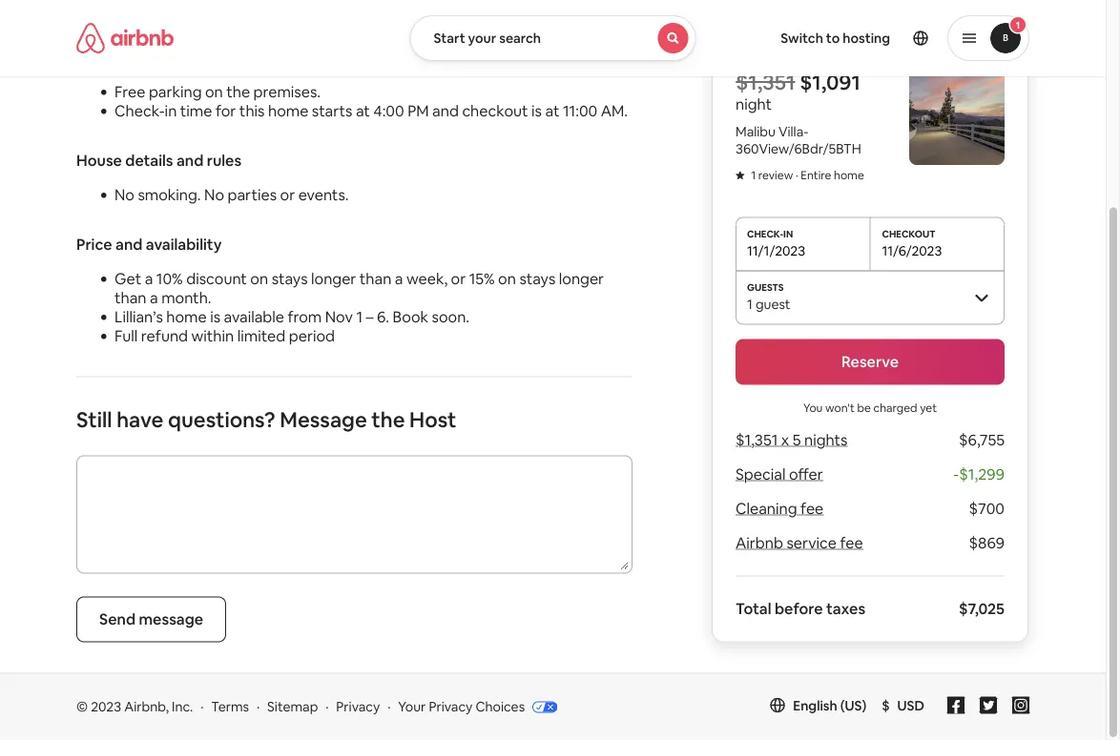 Task type: locate. For each thing, give the bounding box(es) containing it.
0 vertical spatial the
[[226, 83, 250, 102]]

or inside get a 10% discount on stays longer than a week, or 15% on stays longer than a month. lillian's home is available from nov 1 – 6. book soon. full refund within limited period
[[451, 270, 466, 289]]

0 horizontal spatial than
[[115, 289, 147, 308]]

week,
[[407, 270, 448, 289]]

availability
[[146, 235, 222, 255]]

0 horizontal spatial is
[[210, 308, 221, 327]]

stays up 'from'
[[272, 270, 308, 289]]

fee right the service
[[840, 534, 863, 554]]

home
[[268, 102, 309, 121], [834, 168, 865, 183], [166, 308, 207, 327]]

1 horizontal spatial privacy
[[429, 699, 473, 716]]

0 vertical spatial and
[[433, 102, 459, 121]]

book
[[393, 308, 429, 327]]

privacy link
[[336, 699, 380, 716]]

or left 15%
[[451, 270, 466, 289]]

0 horizontal spatial the
[[226, 83, 250, 102]]

1
[[1016, 19, 1021, 31], [751, 168, 756, 183], [747, 296, 753, 313], [356, 308, 363, 327]]

0 vertical spatial or
[[280, 186, 295, 205]]

$1,351 up malibu
[[736, 69, 795, 96]]

home right this
[[268, 102, 309, 121]]

1 horizontal spatial longer
[[559, 270, 604, 289]]

and right pm
[[433, 102, 459, 121]]

than up –
[[360, 270, 392, 289]]

no
[[115, 186, 135, 205], [204, 186, 224, 205]]

still
[[76, 407, 112, 434]]

© 2023 airbnb, inc.
[[76, 699, 193, 716]]

longer
[[311, 270, 356, 289], [559, 270, 604, 289]]

no smoking. no parties or events.
[[115, 186, 349, 205]]

pm
[[408, 102, 429, 121]]

11/1/2023
[[747, 242, 806, 260]]

$1,299
[[960, 465, 1005, 485]]

premises.
[[254, 83, 321, 102]]

$ usd
[[882, 698, 925, 715]]

2 horizontal spatial home
[[834, 168, 865, 183]]

0 horizontal spatial stays
[[272, 270, 308, 289]]

1 vertical spatial the
[[372, 407, 405, 434]]

airbnb service fee
[[736, 534, 863, 554]]

$6,755
[[959, 431, 1005, 451]]

1 horizontal spatial home
[[268, 102, 309, 121]]

english (us)
[[793, 698, 867, 715]]

1 horizontal spatial ·
[[796, 168, 799, 183]]

1 vertical spatial is
[[210, 308, 221, 327]]

$1,351 inside $1,351 $1,091 night malibu villa- 360view/6bdr/5bth
[[736, 69, 795, 96]]

host
[[410, 407, 457, 434]]

there
[[136, 48, 175, 68]]

2 privacy from the left
[[429, 699, 473, 716]]

switch
[[781, 30, 824, 47]]

0 vertical spatial $1,351
[[736, 69, 795, 96]]

you won't be charged yet
[[804, 401, 937, 416]]

1 horizontal spatial fee
[[840, 534, 863, 554]]

0 vertical spatial is
[[532, 102, 542, 121]]

privacy left your
[[336, 699, 380, 716]]

is down discount
[[210, 308, 221, 327]]

-
[[954, 465, 960, 485]]

–
[[366, 308, 374, 327]]

within
[[191, 327, 234, 346]]

x
[[782, 431, 790, 451]]

1 horizontal spatial and
[[176, 151, 204, 171]]

start
[[434, 30, 465, 47]]

· right inc.
[[201, 699, 204, 716]]

1 horizontal spatial is
[[532, 102, 542, 121]]

review
[[759, 168, 793, 183]]

fee up the service
[[801, 500, 824, 519]]

house details and rules
[[76, 151, 242, 171]]

the left 'host'
[[372, 407, 405, 434]]

search
[[499, 30, 541, 47]]

and left rules in the left top of the page
[[176, 151, 204, 171]]

0 horizontal spatial privacy
[[336, 699, 380, 716]]

english
[[793, 698, 838, 715]]

at
[[356, 102, 370, 121], [546, 102, 560, 121]]

on
[[205, 83, 223, 102], [250, 270, 268, 289], [498, 270, 516, 289]]

getting there
[[76, 48, 175, 68]]

your privacy choices link
[[398, 699, 558, 718]]

is inside free parking on the premises. check-in time for this home starts at 4:00 pm and checkout is at 11:00 am.
[[532, 102, 542, 121]]

navigate to twitter image
[[980, 698, 997, 715]]

to
[[826, 30, 840, 47]]

get a 10% discount on stays longer than a week, or 15% on stays longer than a month. lillian's home is available from nov 1 – 6. book soon. full refund within limited period
[[115, 270, 604, 346]]

special offer button
[[736, 465, 823, 485]]

0 horizontal spatial longer
[[311, 270, 356, 289]]

1 horizontal spatial at
[[546, 102, 560, 121]]

on up available
[[250, 270, 268, 289]]

on right 15%
[[498, 270, 516, 289]]

0 horizontal spatial and
[[116, 235, 143, 255]]

1 inside popup button
[[747, 296, 753, 313]]

1 vertical spatial ·
[[201, 699, 204, 716]]

nights
[[805, 431, 848, 451]]

limited
[[237, 327, 286, 346]]

0 horizontal spatial at
[[356, 102, 370, 121]]

nov
[[325, 308, 353, 327]]

parking
[[149, 83, 202, 102]]

on right parking
[[205, 83, 223, 102]]

the
[[226, 83, 250, 102], [372, 407, 405, 434]]

a
[[145, 270, 153, 289], [395, 270, 403, 289], [150, 289, 158, 308]]

or
[[280, 186, 295, 205], [451, 270, 466, 289]]

1 vertical spatial $1,351
[[736, 431, 778, 451]]

navigate to facebook image
[[948, 698, 965, 715]]

1 privacy from the left
[[336, 699, 380, 716]]

· left entire
[[796, 168, 799, 183]]

inc.
[[172, 699, 193, 716]]

home right entire
[[834, 168, 865, 183]]

am.
[[601, 102, 628, 121]]

$1,351 left 'x'
[[736, 431, 778, 451]]

available
[[224, 308, 284, 327]]

2 $1,351 from the top
[[736, 431, 778, 451]]

at left 4:00
[[356, 102, 370, 121]]

·
[[796, 168, 799, 183], [201, 699, 204, 716]]

starts
[[312, 102, 353, 121]]

and inside free parking on the premises. check-in time for this home starts at 4:00 pm and checkout is at 11:00 am.
[[433, 102, 459, 121]]

0 vertical spatial home
[[268, 102, 309, 121]]

malibu
[[736, 124, 776, 141]]

$1,351 $1,091 night malibu villa- 360view/6bdr/5bth
[[736, 69, 862, 158]]

for
[[216, 102, 236, 121]]

yet
[[920, 401, 937, 416]]

1 $1,351 from the top
[[736, 69, 795, 96]]

home down 10%
[[166, 308, 207, 327]]

1 vertical spatial fee
[[840, 534, 863, 554]]

1 no from the left
[[115, 186, 135, 205]]

rules
[[207, 151, 242, 171]]

no down details
[[115, 186, 135, 205]]

1 vertical spatial home
[[834, 168, 865, 183]]

parties
[[228, 186, 277, 205]]

4:00
[[374, 102, 404, 121]]

1 vertical spatial and
[[176, 151, 204, 171]]

󰀄
[[736, 168, 745, 182]]

2 horizontal spatial on
[[498, 270, 516, 289]]

1 horizontal spatial no
[[204, 186, 224, 205]]

your privacy choices
[[398, 699, 525, 716]]

0 horizontal spatial ·
[[201, 699, 204, 716]]

soon.
[[432, 308, 470, 327]]

reserve button
[[736, 340, 1005, 386]]

15%
[[469, 270, 495, 289]]

Start your search search field
[[410, 15, 696, 61]]

privacy right your
[[429, 699, 473, 716]]

no down rules in the left top of the page
[[204, 186, 224, 205]]

2 horizontal spatial and
[[433, 102, 459, 121]]

0 horizontal spatial home
[[166, 308, 207, 327]]

Message the host text field
[[80, 460, 629, 571]]

price
[[76, 235, 112, 255]]

cleaning fee button
[[736, 500, 824, 519]]

entire
[[801, 168, 832, 183]]

fee
[[801, 500, 824, 519], [840, 534, 863, 554]]

1 horizontal spatial on
[[250, 270, 268, 289]]

$700
[[969, 500, 1005, 519]]

navigate to instagram image
[[1013, 698, 1030, 715]]

stays right 15%
[[520, 270, 556, 289]]

the right time
[[226, 83, 250, 102]]

service
[[787, 534, 837, 554]]

is
[[532, 102, 542, 121], [210, 308, 221, 327]]

0 horizontal spatial no
[[115, 186, 135, 205]]

$1,091
[[800, 69, 861, 96]]

is right checkout
[[532, 102, 542, 121]]

at left '11:00'
[[546, 102, 560, 121]]

and up get
[[116, 235, 143, 255]]

or right parties
[[280, 186, 295, 205]]

1 horizontal spatial or
[[451, 270, 466, 289]]

special offer
[[736, 465, 823, 485]]

0 horizontal spatial on
[[205, 83, 223, 102]]

0 horizontal spatial fee
[[801, 500, 824, 519]]

1 vertical spatial or
[[451, 270, 466, 289]]

refund
[[141, 327, 188, 346]]

1 horizontal spatial stays
[[520, 270, 556, 289]]

360view/6bdr/5bth
[[736, 141, 862, 158]]

1 stays from the left
[[272, 270, 308, 289]]

2 vertical spatial home
[[166, 308, 207, 327]]

2023
[[91, 699, 121, 716]]

than up full
[[115, 289, 147, 308]]



Task type: describe. For each thing, give the bounding box(es) containing it.
get
[[115, 270, 141, 289]]

charged
[[874, 401, 918, 416]]

message
[[139, 610, 203, 630]]

have
[[117, 407, 164, 434]]

10%
[[156, 270, 183, 289]]

11/6/2023
[[882, 242, 942, 260]]

0 vertical spatial ·
[[796, 168, 799, 183]]

1 horizontal spatial than
[[360, 270, 392, 289]]

a left 10%
[[145, 270, 153, 289]]

total
[[736, 600, 772, 619]]

lillian's
[[115, 308, 163, 327]]

the inside free parking on the premises. check-in time for this home starts at 4:00 pm and checkout is at 11:00 am.
[[226, 83, 250, 102]]

1 guest
[[747, 296, 791, 313]]

2 longer from the left
[[559, 270, 604, 289]]

special
[[736, 465, 786, 485]]

terms
[[211, 699, 249, 716]]

home inside get a 10% discount on stays longer than a week, or 15% on stays longer than a month. lillian's home is available from nov 1 – 6. book soon. full refund within limited period
[[166, 308, 207, 327]]

time
[[180, 102, 212, 121]]

your
[[398, 699, 426, 716]]

cleaning
[[736, 500, 798, 519]]

english (us) button
[[770, 698, 867, 715]]

cleaning fee
[[736, 500, 824, 519]]

free
[[115, 83, 145, 102]]

check-
[[115, 102, 165, 121]]

󰀄 1 review · entire home
[[736, 168, 865, 183]]

on inside free parking on the premises. check-in time for this home starts at 4:00 pm and checkout is at 11:00 am.
[[205, 83, 223, 102]]

in
[[165, 102, 177, 121]]

before
[[775, 600, 823, 619]]

price and availability
[[76, 235, 222, 255]]

2 stays from the left
[[520, 270, 556, 289]]

a right get
[[150, 289, 158, 308]]

$1,351 for x
[[736, 431, 778, 451]]

1 horizontal spatial the
[[372, 407, 405, 434]]

profile element
[[719, 0, 1030, 76]]

house
[[76, 151, 122, 171]]

smoking.
[[138, 186, 201, 205]]

5
[[793, 431, 801, 451]]

period
[[289, 327, 335, 346]]

0 vertical spatial fee
[[801, 500, 824, 519]]

you
[[804, 401, 823, 416]]

1 inside get a 10% discount on stays longer than a week, or 15% on stays longer than a month. lillian's home is available from nov 1 – 6. book soon. full refund within limited period
[[356, 308, 363, 327]]

2 no from the left
[[204, 186, 224, 205]]

©
[[76, 699, 88, 716]]

1 at from the left
[[356, 102, 370, 121]]

$869
[[969, 534, 1005, 554]]

switch to hosting link
[[770, 18, 902, 58]]

send
[[99, 610, 136, 630]]

your
[[468, 30, 497, 47]]

details
[[125, 151, 173, 171]]

won't
[[826, 401, 855, 416]]

a left week,
[[395, 270, 403, 289]]

taxes
[[827, 600, 866, 619]]

night
[[736, 94, 772, 114]]

sitemap
[[267, 699, 318, 716]]

1 button
[[948, 15, 1030, 61]]

2 at from the left
[[546, 102, 560, 121]]

sitemap link
[[267, 699, 318, 716]]

checkout
[[462, 102, 528, 121]]

$1,351 for $1,091
[[736, 69, 795, 96]]

home inside free parking on the premises. check-in time for this home starts at 4:00 pm and checkout is at 11:00 am.
[[268, 102, 309, 121]]

start your search
[[434, 30, 541, 47]]

offer
[[789, 465, 823, 485]]

1 inside dropdown button
[[1016, 19, 1021, 31]]

-$1,299
[[954, 465, 1005, 485]]

free parking on the premises. check-in time for this home starts at 4:00 pm and checkout is at 11:00 am.
[[115, 83, 628, 121]]

be
[[858, 401, 871, 416]]

11:00
[[563, 102, 598, 121]]

usd
[[898, 698, 925, 715]]

choices
[[476, 699, 525, 716]]

month.
[[161, 289, 211, 308]]

reserve
[[842, 353, 899, 372]]

$1,351 x 5 nights button
[[736, 431, 848, 451]]

villa-
[[779, 124, 809, 141]]

2 vertical spatial and
[[116, 235, 143, 255]]

total before taxes
[[736, 600, 866, 619]]

events.
[[298, 186, 349, 205]]

6.
[[377, 308, 390, 327]]

terms link
[[211, 699, 249, 716]]

message
[[280, 407, 367, 434]]

guest
[[756, 296, 791, 313]]

0 horizontal spatial or
[[280, 186, 295, 205]]

questions?
[[168, 407, 276, 434]]

1 longer from the left
[[311, 270, 356, 289]]

switch to hosting
[[781, 30, 891, 47]]

airbnb,
[[124, 699, 169, 716]]

is inside get a 10% discount on stays longer than a week, or 15% on stays longer than a month. lillian's home is available from nov 1 – 6. book soon. full refund within limited period
[[210, 308, 221, 327]]

full
[[115, 327, 138, 346]]



Task type: vqa. For each thing, say whether or not it's contained in the screenshot.
bottommost fee
yes



